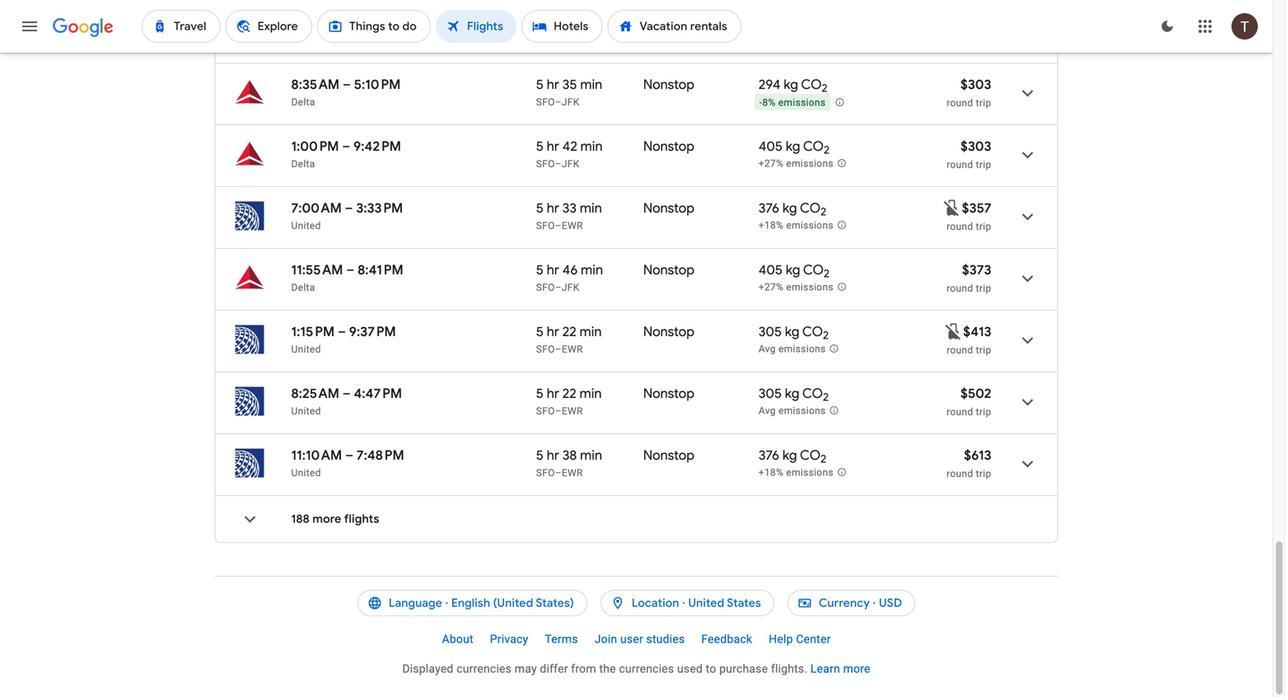 Task type: vqa. For each thing, say whether or not it's contained in the screenshot.
the 1681 us dollars text field
no



Task type: locate. For each thing, give the bounding box(es) containing it.
user
[[621, 633, 644, 646]]

2 avg from the top
[[759, 405, 776, 417]]

1 vertical spatial $303 round trip
[[947, 138, 992, 171]]

8 nonstop from the top
[[644, 447, 695, 464]]

4 round from the top
[[947, 283, 974, 294]]

0 vertical spatial $303
[[961, 76, 992, 93]]

0 vertical spatial avg
[[759, 343, 776, 355]]

delta down departure time: 1:00 pm. text box
[[291, 158, 315, 170]]

22 up 38
[[563, 385, 577, 402]]

total duration 5 hr 39 min. element
[[536, 14, 644, 34]]

delta down departure time: 11:55 am. text field
[[291, 282, 315, 293]]

this price for this flight doesn't include overhead bin access. if you need a carry-on bag, use the bags filter to update prices. image down 303 us dollars text box
[[943, 198, 963, 218]]

1 horizontal spatial more
[[844, 662, 871, 676]]

trip inside $373 round trip
[[977, 283, 992, 294]]

376
[[759, 200, 780, 217], [759, 447, 780, 464]]

kg for 7:48 pm
[[783, 447, 798, 464]]

hr left the 46
[[547, 262, 560, 279]]

delta inside 11:55 am – 8:41 pm delta
[[291, 282, 315, 293]]

nonstop flight. element
[[644, 14, 695, 34], [644, 76, 695, 96], [644, 138, 695, 157], [644, 200, 695, 219], [644, 262, 695, 281], [644, 324, 695, 343], [644, 385, 695, 405], [644, 447, 695, 467]]

5 for 8:41 pm
[[536, 262, 544, 279]]

5 left 42
[[536, 138, 544, 155]]

min down 5 hr 46 min sfo – jfk
[[580, 324, 602, 340]]

1 avg emissions from the top
[[759, 343, 826, 355]]

total duration 5 hr 22 min. element down 5 hr 46 min sfo – jfk
[[536, 324, 644, 343]]

1:00 pm
[[291, 138, 339, 155]]

1 total duration 5 hr 22 min. element from the top
[[536, 324, 644, 343]]

hr for 3:33 pm
[[547, 200, 560, 217]]

+18% emissions for 5 hr 33 min
[[759, 220, 834, 231]]

5 inside 5 hr 38 min sfo – ewr
[[536, 447, 544, 464]]

round down '$357' at the right top of page
[[947, 221, 974, 232]]

hr left 42
[[547, 138, 560, 155]]

8 nonstop flight. element from the top
[[644, 447, 695, 467]]

hr
[[547, 14, 560, 31], [547, 76, 560, 93], [547, 138, 560, 155], [547, 200, 560, 217], [547, 262, 560, 279], [547, 324, 560, 340], [547, 385, 560, 402], [547, 447, 560, 464]]

+27%
[[759, 158, 784, 170], [759, 282, 784, 293]]

1 vertical spatial 376
[[759, 447, 780, 464]]

5 hr 33 min sfo – ewr
[[536, 200, 602, 232]]

trip down 303 us dollars text field
[[977, 97, 992, 109]]

this price for this flight doesn't include overhead bin access. if you need a carry-on bag, use the bags filter to update prices. image down $373 round trip
[[944, 322, 964, 341]]

change appearance image
[[1148, 7, 1188, 46]]

1 5 hr 22 min sfo – ewr from the top
[[536, 324, 602, 355]]

min right 42
[[581, 138, 603, 155]]

sfo down 5 hr 46 min sfo – jfk
[[536, 344, 555, 355]]

help
[[769, 633, 794, 646]]

$303 round trip up '$357' at the right top of page
[[947, 138, 992, 171]]

405 kg co 2
[[759, 138, 830, 157], [759, 262, 830, 281]]

jfk inside 5 hr 46 min sfo – jfk
[[562, 282, 580, 293]]

2
[[822, 81, 828, 95], [824, 143, 830, 157], [821, 205, 827, 219], [824, 267, 830, 281], [824, 329, 829, 343], [824, 390, 829, 404], [821, 452, 827, 466]]

Departure time: 1:00 PM. text field
[[291, 138, 339, 155]]

feedback
[[702, 633, 753, 646]]

0 vertical spatial $303 round trip
[[947, 76, 992, 109]]

0 vertical spatial 376
[[759, 200, 780, 217]]

round trip for $357
[[947, 221, 992, 232]]

0 horizontal spatial currencies
[[457, 662, 512, 676]]

about
[[442, 633, 474, 646]]

2 +18% from the top
[[759, 467, 784, 479]]

1 vertical spatial 376 kg co 2
[[759, 447, 827, 466]]

to
[[706, 662, 717, 676]]

min
[[581, 14, 603, 31], [581, 76, 603, 93], [581, 138, 603, 155], [580, 200, 602, 217], [581, 262, 603, 279], [580, 324, 602, 340], [580, 385, 602, 402], [580, 447, 603, 464]]

2 vertical spatial jfk
[[562, 282, 580, 293]]

5 inside 5 hr 33 min sfo – ewr
[[536, 200, 544, 217]]

trip for 5 hr 38 min
[[977, 468, 992, 480]]

min inside 5 hr 38 min sfo – ewr
[[580, 447, 603, 464]]

sfo inside 5 hr 39 min sfo – ewr
[[536, 35, 555, 46]]

22 down 5 hr 46 min sfo – jfk
[[563, 324, 577, 340]]

3 5 from the top
[[536, 138, 544, 155]]

2 +27% from the top
[[759, 282, 784, 293]]

1 vertical spatial 305
[[759, 385, 782, 402]]

5 up 5 hr 38 min sfo – ewr
[[536, 385, 544, 402]]

– right 'departure time: 8:25 am.' text field
[[343, 385, 351, 402]]

jfk down 35
[[562, 96, 580, 108]]

3 sfo from the top
[[536, 158, 555, 170]]

4 trip from the top
[[977, 283, 992, 294]]

2 376 kg co 2 from the top
[[759, 447, 827, 466]]

hr for 9:42 pm
[[547, 138, 560, 155]]

6 nonstop from the top
[[644, 324, 695, 340]]

– inside the 1:00 pm – 9:42 pm delta
[[342, 138, 351, 155]]

1 vertical spatial 405
[[759, 262, 783, 279]]

– left '5:10 pm' text field on the left top of the page
[[343, 76, 351, 93]]

round for 5 hr 38 min
[[947, 468, 974, 480]]

sfo for 3:33 pm
[[536, 220, 555, 232]]

5 hr from the top
[[547, 262, 560, 279]]

$373
[[963, 262, 992, 279]]

this price for this flight doesn't include overhead bin access. if you need a carry-on bag, use the bags filter to update prices. image for $357
[[943, 198, 963, 218]]

1 vertical spatial +18%
[[759, 467, 784, 479]]

trip
[[977, 97, 992, 109], [977, 159, 992, 171], [977, 221, 992, 232], [977, 283, 992, 294], [977, 345, 992, 356], [977, 406, 992, 418], [977, 468, 992, 480]]

2 305 kg co 2 from the top
[[759, 385, 829, 404]]

5 round from the top
[[947, 345, 974, 356]]

avg for 9:37 pm
[[759, 343, 776, 355]]

from
[[572, 662, 597, 676]]

3 nonstop flight. element from the top
[[644, 138, 695, 157]]

2 $303 from the top
[[961, 138, 992, 155]]

sfo down total duration 5 hr 38 min. element
[[536, 467, 555, 479]]

total duration 5 hr 35 min. element
[[536, 76, 644, 96]]

currencies down 'join user studies' link
[[619, 662, 675, 676]]

2 currencies from the left
[[619, 662, 675, 676]]

currencies
[[457, 662, 512, 676], [619, 662, 675, 676]]

188 more flights image
[[230, 500, 270, 539]]

united inside 1:15 pm – 9:37 pm united
[[291, 344, 321, 355]]

2 total duration 5 hr 22 min. element from the top
[[536, 385, 644, 405]]

1 376 kg co 2 from the top
[[759, 200, 827, 219]]

min right 39
[[581, 14, 603, 31]]

5 inside 5 hr 42 min sfo – jfk
[[536, 138, 544, 155]]

sfo inside 5 hr 46 min sfo – jfk
[[536, 282, 555, 293]]

hr inside 5 hr 35 min sfo – jfk
[[547, 76, 560, 93]]

– down total duration 5 hr 46 min. "element"
[[555, 282, 562, 293]]

2 5 from the top
[[536, 76, 544, 93]]

sfo up 5 hr 38 min sfo – ewr
[[536, 406, 555, 417]]

round inside $373 round trip
[[947, 283, 974, 294]]

sfo
[[536, 35, 555, 46], [536, 96, 555, 108], [536, 158, 555, 170], [536, 220, 555, 232], [536, 282, 555, 293], [536, 344, 555, 355], [536, 406, 555, 417], [536, 467, 555, 479]]

1 vertical spatial 305 kg co 2
[[759, 385, 829, 404]]

min inside 5 hr 35 min sfo – jfk
[[581, 76, 603, 93]]

trip down 613 us dollars text field
[[977, 468, 992, 480]]

location
[[632, 596, 680, 611]]

8 hr from the top
[[547, 447, 560, 464]]

ewr for 7:48 pm
[[562, 467, 583, 479]]

0 vertical spatial +27% emissions
[[759, 158, 834, 170]]

hr inside 5 hr 46 min sfo – jfk
[[547, 262, 560, 279]]

405 kg co 2 for $373
[[759, 262, 830, 281]]

$303 left the flight details. leaves san francisco international airport at 8:35 am on sunday, december 3 and arrives at john f. kennedy international airport at 5:10 pm on sunday, december 3. icon
[[961, 76, 992, 93]]

1 vertical spatial 22
[[563, 385, 577, 402]]

round for 5 hr 35 min
[[947, 97, 974, 109]]

round down $373
[[947, 283, 974, 294]]

co for 9:42 pm
[[804, 138, 824, 155]]

1 +18% from the top
[[759, 220, 784, 231]]

5 hr 22 min sfo – ewr down 5 hr 46 min sfo – jfk
[[536, 324, 602, 355]]

0 vertical spatial round trip
[[947, 221, 992, 232]]

nonstop for 8:41 pm
[[644, 262, 695, 279]]

11:10 am
[[291, 447, 342, 464]]

4 nonstop from the top
[[644, 200, 695, 217]]

sfo for 5:10 pm
[[536, 96, 555, 108]]

5 hr 22 min sfo – ewr up 38
[[536, 385, 602, 417]]

round
[[947, 97, 974, 109], [947, 159, 974, 171], [947, 221, 974, 232], [947, 283, 974, 294], [947, 345, 974, 356], [947, 406, 974, 418], [947, 468, 974, 480]]

nonstop flight. element for 8:41 pm
[[644, 262, 695, 281]]

305 for 4:47 pm
[[759, 385, 782, 402]]

jfk inside 5 hr 42 min sfo – jfk
[[562, 158, 580, 170]]

displayed currencies may differ from the currencies used to purchase flights. learn more
[[403, 662, 871, 676]]

Departure time: 7:00 AM. text field
[[291, 200, 342, 217]]

2 trip from the top
[[977, 159, 992, 171]]

3:33 pm
[[356, 200, 403, 217]]

1 vertical spatial 5 hr 22 min sfo – ewr
[[536, 385, 602, 417]]

sfo inside 5 hr 35 min sfo – jfk
[[536, 96, 555, 108]]

avg for 4:47 pm
[[759, 405, 776, 417]]

2 +27% emissions from the top
[[759, 282, 834, 293]]

5 ewr from the top
[[562, 467, 583, 479]]

delta for 1:00 pm
[[291, 158, 315, 170]]

5 sfo from the top
[[536, 282, 555, 293]]

– left the 7:48 pm text field
[[345, 447, 354, 464]]

1 376 from the top
[[759, 200, 780, 217]]

2 jfk from the top
[[562, 158, 580, 170]]

more right 188
[[313, 512, 342, 527]]

3 round from the top
[[947, 221, 974, 232]]

2 for 3:33 pm
[[821, 205, 827, 219]]

$303
[[961, 76, 992, 93], [961, 138, 992, 155]]

round trip down '$357' at the right top of page
[[947, 221, 992, 232]]

min up total duration 5 hr 38 min. element
[[580, 385, 602, 402]]

differ
[[540, 662, 568, 676]]

2 $303 round trip from the top
[[947, 138, 992, 171]]

305 kg co 2 for 4:47 pm
[[759, 385, 829, 404]]

ewr inside 5 hr 39 min sfo – ewr
[[562, 35, 583, 46]]

– left 8:41 pm
[[347, 262, 355, 279]]

– down total duration 5 hr 35 min. "element"
[[555, 96, 562, 108]]

center
[[797, 633, 831, 646]]

sfo inside 5 hr 33 min sfo – ewr
[[536, 220, 555, 232]]

join user studies
[[595, 633, 685, 646]]

kg
[[784, 76, 799, 93], [786, 138, 801, 155], [783, 200, 798, 217], [786, 262, 801, 279], [785, 324, 800, 340], [785, 385, 800, 402], [783, 447, 798, 464]]

7 sfo from the top
[[536, 406, 555, 417]]

$502 round trip
[[947, 385, 992, 418]]

hr inside 5 hr 33 min sfo – ewr
[[547, 200, 560, 217]]

flight details. leaves san francisco international airport at 8:25 am on sunday, december 3 and arrives at newark liberty international airport at 4:47 pm on sunday, december 3. image
[[1009, 382, 1048, 422]]

– down total duration 5 hr 33 min. element
[[555, 220, 562, 232]]

8%
[[763, 97, 776, 109]]

3 delta from the top
[[291, 282, 315, 293]]

jfk down 42
[[562, 158, 580, 170]]

min inside 5 hr 33 min sfo – ewr
[[580, 200, 602, 217]]

7 trip from the top
[[977, 468, 992, 480]]

0 horizontal spatial more
[[313, 512, 342, 527]]

5 down 5 hr 46 min sfo – jfk
[[536, 324, 544, 340]]

emissions for 3:33 pm
[[787, 220, 834, 231]]

feedback link
[[694, 626, 761, 653]]

nonstop flight. element for 5:10 pm
[[644, 76, 695, 96]]

total duration 5 hr 38 min. element
[[536, 447, 644, 467]]

Arrival time: 7:48 PM. text field
[[357, 447, 405, 464]]

1 vertical spatial $303
[[961, 138, 992, 155]]

flight details. leaves san francisco international airport at 1:00 pm on sunday, december 3 and arrives at john f. kennedy international airport at 9:42 pm on sunday, december 3. image
[[1009, 135, 1048, 175]]

1 round from the top
[[947, 97, 974, 109]]

2 376 from the top
[[759, 447, 780, 464]]

1 vertical spatial +27%
[[759, 282, 784, 293]]

Departure time: 9:30 AM. text field
[[291, 14, 341, 31]]

sfo down total duration 5 hr 46 min. "element"
[[536, 282, 555, 293]]

0 vertical spatial +18% emissions
[[759, 220, 834, 231]]

hr for 8:41 pm
[[547, 262, 560, 279]]

2 22 from the top
[[563, 385, 577, 402]]

trip for 5 hr 42 min
[[977, 159, 992, 171]]

emissions
[[779, 97, 826, 109], [787, 158, 834, 170], [787, 220, 834, 231], [787, 282, 834, 293], [779, 343, 826, 355], [779, 405, 826, 417], [787, 467, 834, 479]]

currencies down privacy link
[[457, 662, 512, 676]]

2 for 7:48 pm
[[821, 452, 827, 466]]

min right the 33
[[580, 200, 602, 217]]

6 trip from the top
[[977, 406, 992, 418]]

5 for 4:47 pm
[[536, 385, 544, 402]]

22 for 9:37 pm
[[563, 324, 577, 340]]

1 22 from the top
[[563, 324, 577, 340]]

3 trip from the top
[[977, 221, 992, 232]]

round trip
[[947, 221, 992, 232], [947, 345, 992, 356]]

5
[[536, 14, 544, 31], [536, 76, 544, 93], [536, 138, 544, 155], [536, 200, 544, 217], [536, 262, 544, 279], [536, 324, 544, 340], [536, 385, 544, 402], [536, 447, 544, 464]]

305
[[759, 324, 782, 340], [759, 385, 782, 402]]

$303 round trip for 294
[[947, 76, 992, 109]]

– down total duration 5 hr 39 min. element
[[555, 35, 562, 46]]

united down 11:10 am
[[291, 467, 321, 479]]

jfk inside 5 hr 35 min sfo – jfk
[[562, 96, 580, 108]]

6 hr from the top
[[547, 324, 560, 340]]

5 left the 46
[[536, 262, 544, 279]]

ewr down the 33
[[562, 220, 583, 232]]

2 hr from the top
[[547, 76, 560, 93]]

305 kg co 2 for 9:37 pm
[[759, 324, 829, 343]]

co
[[802, 76, 822, 93], [804, 138, 824, 155], [801, 200, 821, 217], [804, 262, 824, 279], [803, 324, 824, 340], [803, 385, 824, 402], [801, 447, 821, 464]]

round inside $502 round trip
[[947, 406, 974, 418]]

ewr up 38
[[562, 406, 583, 417]]

1 vertical spatial avg emissions
[[759, 405, 826, 417]]

1 vertical spatial this price for this flight doesn't include overhead bin access. if you need a carry-on bag, use the bags filter to update prices. image
[[944, 322, 964, 341]]

1:15 pm – 9:37 pm united
[[291, 324, 396, 355]]

2 delta from the top
[[291, 158, 315, 170]]

– up 5 hr 38 min sfo – ewr
[[555, 406, 562, 417]]

5 inside 5 hr 35 min sfo – jfk
[[536, 76, 544, 93]]

trip down '$357' at the right top of page
[[977, 221, 992, 232]]

round down $413
[[947, 345, 974, 356]]

min for 5:10 pm
[[581, 76, 603, 93]]

trip inside $613 round trip
[[977, 468, 992, 480]]

1 vertical spatial delta
[[291, 158, 315, 170]]

1 +18% emissions from the top
[[759, 220, 834, 231]]

trip down $413
[[977, 345, 992, 356]]

1 vertical spatial +18% emissions
[[759, 467, 834, 479]]

3 ewr from the top
[[562, 344, 583, 355]]

1 avg from the top
[[759, 343, 776, 355]]

leaves san francisco international airport at 8:35 am on sunday, december 3 and arrives at john f. kennedy international airport at 5:10 pm on sunday, december 3. element
[[291, 76, 401, 93]]

sfo for 9:42 pm
[[536, 158, 555, 170]]

0 vertical spatial jfk
[[562, 96, 580, 108]]

35
[[563, 76, 577, 93]]

2 inside 294 kg co 2
[[822, 81, 828, 95]]

hr left 38
[[547, 447, 560, 464]]

ewr down 38
[[562, 467, 583, 479]]

+27% for 5 hr 46 min
[[759, 282, 784, 293]]

round down 613 us dollars text field
[[947, 468, 974, 480]]

total duration 5 hr 22 min. element
[[536, 324, 644, 343], [536, 385, 644, 405]]

0 vertical spatial 22
[[563, 324, 577, 340]]

united down 8:25 am
[[291, 406, 321, 417]]

min right the 46
[[581, 262, 603, 279]]

0 vertical spatial more
[[313, 512, 342, 527]]

0 vertical spatial 305 kg co 2
[[759, 324, 829, 343]]

sfo for 9:37 pm
[[536, 344, 555, 355]]

1 vertical spatial avg
[[759, 405, 776, 417]]

main menu image
[[20, 16, 40, 36]]

3 nonstop from the top
[[644, 138, 695, 155]]

$502
[[961, 385, 992, 402]]

Departure time: 8:35 AM. text field
[[291, 76, 340, 93]]

emissions for 7:48 pm
[[787, 467, 834, 479]]

min right 38
[[580, 447, 603, 464]]

305 kg co 2
[[759, 324, 829, 343], [759, 385, 829, 404]]

Departure time: 1:15 PM. text field
[[291, 324, 335, 340]]

38
[[563, 447, 577, 464]]

flight details. leaves san francisco international airport at 8:35 am on sunday, december 3 and arrives at john f. kennedy international airport at 5:10 pm on sunday, december 3. image
[[1009, 73, 1048, 113]]

min for 9:37 pm
[[580, 324, 602, 340]]

nonstop flight. element for 9:37 pm
[[644, 324, 695, 343]]

5 left 38
[[536, 447, 544, 464]]

hr down 5 hr 46 min sfo – jfk
[[547, 324, 560, 340]]

delta
[[291, 96, 315, 108], [291, 158, 315, 170], [291, 282, 315, 293]]

5 for 9:37 pm
[[536, 324, 544, 340]]

5 for 3:33 pm
[[536, 200, 544, 217]]

– inside 5 hr 38 min sfo – ewr
[[555, 467, 562, 479]]

this price for this flight doesn't include overhead bin access. if you need a carry-on bag, use the bags filter to update prices. image
[[943, 198, 963, 218], [944, 322, 964, 341]]

– inside 7:00 am – 3:33 pm united
[[345, 200, 353, 217]]

5 inside 5 hr 46 min sfo – jfk
[[536, 262, 544, 279]]

avg
[[759, 343, 776, 355], [759, 405, 776, 417]]

nonstop flight. element for 7:48 pm
[[644, 447, 695, 467]]

avg emissions
[[759, 343, 826, 355], [759, 405, 826, 417]]

4 ewr from the top
[[562, 406, 583, 417]]

min right 35
[[581, 76, 603, 93]]

1 sfo from the top
[[536, 35, 555, 46]]

0 vertical spatial 376 kg co 2
[[759, 200, 827, 219]]

trip down $502 text box
[[977, 406, 992, 418]]

united inside 11:10 am – 7:48 pm united
[[291, 467, 321, 479]]

– down total duration 5 hr 42 min. element
[[555, 158, 562, 170]]

united
[[291, 220, 321, 232], [291, 344, 321, 355], [291, 406, 321, 417], [291, 467, 321, 479], [689, 596, 725, 611]]

united inside 7:00 am – 3:33 pm united
[[291, 220, 321, 232]]

2 nonstop from the top
[[644, 76, 695, 93]]

ewr down 39
[[562, 35, 583, 46]]

1 delta from the top
[[291, 96, 315, 108]]

1 $303 from the top
[[961, 76, 992, 93]]

5 nonstop from the top
[[644, 262, 695, 279]]

39
[[563, 14, 577, 31]]

sfo down total duration 5 hr 42 min. element
[[536, 158, 555, 170]]

1 vertical spatial 405 kg co 2
[[759, 262, 830, 281]]

united inside 8:25 am – 4:47 pm united
[[291, 406, 321, 417]]

7 5 from the top
[[536, 385, 544, 402]]

1 ewr from the top
[[562, 35, 583, 46]]

0 vertical spatial 405
[[759, 138, 783, 155]]

7 nonstop flight. element from the top
[[644, 385, 695, 405]]

nonstop flight. element for 4:47 pm
[[644, 385, 695, 405]]

– inside 5 hr 46 min sfo – jfk
[[555, 282, 562, 293]]

1 +27% emissions from the top
[[759, 158, 834, 170]]

Arrival time: 9:42 PM. text field
[[354, 138, 401, 155]]

5 for 6:09 pm
[[536, 14, 544, 31]]

6 round from the top
[[947, 406, 974, 418]]

7 hr from the top
[[547, 385, 560, 402]]

1 trip from the top
[[977, 97, 992, 109]]

round down $502
[[947, 406, 974, 418]]

co for 9:37 pm
[[803, 324, 824, 340]]

united down departure time: 1:15 pm. text box
[[291, 344, 321, 355]]

7 nonstop from the top
[[644, 385, 695, 402]]

sfo down total duration 5 hr 35 min. "element"
[[536, 96, 555, 108]]

6 nonstop flight. element from the top
[[644, 324, 695, 343]]

0 vertical spatial avg emissions
[[759, 343, 826, 355]]

5 inside 5 hr 39 min sfo – ewr
[[536, 14, 544, 31]]

united down the 'departure time: 7:00 am.' text box
[[291, 220, 321, 232]]

$613 round trip
[[947, 447, 992, 480]]

6 5 from the top
[[536, 324, 544, 340]]

5 left the 33
[[536, 200, 544, 217]]

0 vertical spatial delta
[[291, 96, 315, 108]]

min for 8:41 pm
[[581, 262, 603, 279]]

0 vertical spatial 405 kg co 2
[[759, 138, 830, 157]]

1 round trip from the top
[[947, 221, 992, 232]]

1 hr from the top
[[547, 14, 560, 31]]

help center
[[769, 633, 831, 646]]

jfk down the 46
[[562, 282, 580, 293]]

trip for 5 hr 35 min
[[977, 97, 992, 109]]

+18% for 5 hr 38 min
[[759, 467, 784, 479]]

flight details. leaves san francisco international airport at 7:00 am on sunday, december 3 and arrives at newark liberty international airport at 3:33 pm on sunday, december 3. image
[[1009, 197, 1048, 237]]

more right the learn
[[844, 662, 871, 676]]

sfo inside 5 hr 42 min sfo – jfk
[[536, 158, 555, 170]]

sfo down total duration 5 hr 39 min. element
[[536, 35, 555, 46]]

0 vertical spatial total duration 5 hr 22 min. element
[[536, 324, 644, 343]]

1 405 from the top
[[759, 138, 783, 155]]

min inside 5 hr 46 min sfo – jfk
[[581, 262, 603, 279]]

co inside 294 kg co 2
[[802, 76, 822, 93]]

hr left 39
[[547, 14, 560, 31]]

2 vertical spatial delta
[[291, 282, 315, 293]]

ewr down 5 hr 46 min sfo – jfk
[[562, 344, 583, 355]]

5 5 from the top
[[536, 262, 544, 279]]

nonstop for 9:42 pm
[[644, 138, 695, 155]]

8 5 from the top
[[536, 447, 544, 464]]

2 305 from the top
[[759, 385, 782, 402]]

4 hr from the top
[[547, 200, 560, 217]]

2 5 hr 22 min sfo – ewr from the top
[[536, 385, 602, 417]]

4 sfo from the top
[[536, 220, 555, 232]]

502 US dollars text field
[[961, 385, 992, 402]]

$373 round trip
[[947, 262, 992, 294]]

trip down $373
[[977, 283, 992, 294]]

trip inside $502 round trip
[[977, 406, 992, 418]]

7 round from the top
[[947, 468, 974, 480]]

– left 3:33 pm
[[345, 200, 353, 217]]

0 vertical spatial 5 hr 22 min sfo – ewr
[[536, 324, 602, 355]]

+18% emissions for 5 hr 38 min
[[759, 467, 834, 479]]

0 vertical spatial +27%
[[759, 158, 784, 170]]

delta inside the 1:00 pm – 9:42 pm delta
[[291, 158, 315, 170]]

+18%
[[759, 220, 784, 231], [759, 467, 784, 479]]

2 for 5:10 pm
[[822, 81, 828, 95]]

2 +18% emissions from the top
[[759, 467, 834, 479]]

round down 303 us dollars text field
[[947, 97, 974, 109]]

2 405 from the top
[[759, 262, 783, 279]]

2 avg emissions from the top
[[759, 405, 826, 417]]

188
[[291, 512, 310, 527]]

+18% emissions
[[759, 220, 834, 231], [759, 467, 834, 479]]

– left 9:42 pm on the top left
[[342, 138, 351, 155]]

sfo for 4:47 pm
[[536, 406, 555, 417]]

2 sfo from the top
[[536, 96, 555, 108]]

3 jfk from the top
[[562, 282, 580, 293]]

$357
[[963, 200, 992, 217]]

613 US dollars text field
[[965, 447, 992, 464]]

ewr inside 5 hr 33 min sfo – ewr
[[562, 220, 583, 232]]

sfo for 7:48 pm
[[536, 467, 555, 479]]

4 5 from the top
[[536, 200, 544, 217]]

– inside 5 hr 33 min sfo – ewr
[[555, 220, 562, 232]]

5 for 7:48 pm
[[536, 447, 544, 464]]

1 vertical spatial +27% emissions
[[759, 282, 834, 293]]

0 vertical spatial +18%
[[759, 220, 784, 231]]

2 nonstop flight. element from the top
[[644, 76, 695, 96]]

$303 round trip up 303 us dollars text box
[[947, 76, 992, 109]]

1 +27% from the top
[[759, 158, 784, 170]]

2 round from the top
[[947, 159, 974, 171]]

round down 303 us dollars text box
[[947, 159, 974, 171]]

sfo down total duration 5 hr 33 min. element
[[536, 220, 555, 232]]

hr left the 33
[[547, 200, 560, 217]]

1 vertical spatial round trip
[[947, 345, 992, 356]]

+27% emissions
[[759, 158, 834, 170], [759, 282, 834, 293]]

states
[[727, 596, 762, 611]]

$613
[[965, 447, 992, 464]]

4 nonstop flight. element from the top
[[644, 200, 695, 219]]

round inside $613 round trip
[[947, 468, 974, 480]]

total duration 5 hr 22 min. element up total duration 5 hr 38 min. element
[[536, 385, 644, 405]]

1 $303 round trip from the top
[[947, 76, 992, 109]]

kg for 9:37 pm
[[785, 324, 800, 340]]

6 sfo from the top
[[536, 344, 555, 355]]

1 305 from the top
[[759, 324, 782, 340]]

may
[[515, 662, 537, 676]]

5 left 35
[[536, 76, 544, 93]]

+27% emissions for $303
[[759, 158, 834, 170]]

1 vertical spatial jfk
[[562, 158, 580, 170]]

5:10 pm
[[354, 76, 401, 93]]

1 jfk from the top
[[562, 96, 580, 108]]

trip down 303 us dollars text box
[[977, 159, 992, 171]]

9:30 am
[[291, 14, 341, 31]]

5 nonstop flight. element from the top
[[644, 262, 695, 281]]

2 round trip from the top
[[947, 345, 992, 356]]

$303 for 294
[[961, 76, 992, 93]]

Arrival time: 3:33 PM. text field
[[356, 200, 403, 217]]

ewr inside 5 hr 38 min sfo – ewr
[[562, 467, 583, 479]]

$303 left flight details. leaves san francisco international airport at 1:00 pm on sunday, december 3 and arrives at john f. kennedy international airport at 9:42 pm on sunday, december 3. "image"
[[961, 138, 992, 155]]

$303 round trip
[[947, 76, 992, 109], [947, 138, 992, 171]]

5 left 39
[[536, 14, 544, 31]]

1 5 from the top
[[536, 14, 544, 31]]

1 405 kg co 2 from the top
[[759, 138, 830, 157]]

emissions for 8:41 pm
[[787, 282, 834, 293]]

hr left 35
[[547, 76, 560, 93]]

1 horizontal spatial currencies
[[619, 662, 675, 676]]

hr inside 5 hr 38 min sfo – ewr
[[547, 447, 560, 464]]

+27% for 5 hr 42 min
[[759, 158, 784, 170]]

hr inside 5 hr 42 min sfo – jfk
[[547, 138, 560, 155]]

hr up 5 hr 38 min sfo – ewr
[[547, 385, 560, 402]]

22
[[563, 324, 577, 340], [563, 385, 577, 402]]

– up american
[[344, 14, 352, 31]]

–
[[344, 14, 352, 31], [555, 35, 562, 46], [343, 76, 351, 93], [555, 96, 562, 108], [342, 138, 351, 155], [555, 158, 562, 170], [345, 200, 353, 217], [555, 220, 562, 232], [347, 262, 355, 279], [555, 282, 562, 293], [338, 324, 346, 340], [555, 344, 562, 355], [343, 385, 351, 402], [555, 406, 562, 417], [345, 447, 354, 464], [555, 467, 562, 479]]

0 vertical spatial 305
[[759, 324, 782, 340]]

0 vertical spatial this price for this flight doesn't include overhead bin access. if you need a carry-on bag, use the bags filter to update prices. image
[[943, 198, 963, 218]]

– right 1:15 pm
[[338, 324, 346, 340]]

ewr for 9:37 pm
[[562, 344, 583, 355]]

flight details. leaves san francisco international airport at 11:10 am on sunday, december 3 and arrives at newark liberty international airport at 7:48 pm on sunday, december 3. image
[[1009, 444, 1048, 484]]

376 for 5 hr 33 min
[[759, 200, 780, 217]]

405
[[759, 138, 783, 155], [759, 262, 783, 279]]

jfk for 42
[[562, 158, 580, 170]]

help center link
[[761, 626, 840, 653]]

sfo inside 5 hr 38 min sfo – ewr
[[536, 467, 555, 479]]

– down total duration 5 hr 38 min. element
[[555, 467, 562, 479]]

3 hr from the top
[[547, 138, 560, 155]]

kg inside 294 kg co 2
[[784, 76, 799, 93]]

1 vertical spatial total duration 5 hr 22 min. element
[[536, 385, 644, 405]]

delta down 8:35 am
[[291, 96, 315, 108]]

round trip down $413
[[947, 345, 992, 356]]

avg emissions for 9:37 pm
[[759, 343, 826, 355]]

delta inside 8:35 am – 5:10 pm delta
[[291, 96, 315, 108]]

hr for 9:37 pm
[[547, 324, 560, 340]]

8 sfo from the top
[[536, 467, 555, 479]]

hr for 7:48 pm
[[547, 447, 560, 464]]

ewr
[[562, 35, 583, 46], [562, 220, 583, 232], [562, 344, 583, 355], [562, 406, 583, 417], [562, 467, 583, 479]]

min for 9:42 pm
[[581, 138, 603, 155]]

min inside 5 hr 42 min sfo – jfk
[[581, 138, 603, 155]]

+27% emissions for $373
[[759, 282, 834, 293]]

– inside 11:55 am – 8:41 pm delta
[[347, 262, 355, 279]]



Task type: describe. For each thing, give the bounding box(es) containing it.
Arrival time: 5:10 PM. text field
[[354, 76, 401, 93]]

total duration 5 hr 22 min. element for 9:37 pm
[[536, 324, 644, 343]]

Arrival time: 6:09 PM. text field
[[355, 14, 404, 31]]

learn
[[811, 662, 841, 676]]

405 kg co 2 for $303
[[759, 138, 830, 157]]

7:48 pm
[[357, 447, 405, 464]]

sfo for 8:41 pm
[[536, 282, 555, 293]]

$303 for 405
[[961, 138, 992, 155]]

Arrival time: 8:41 PM. text field
[[358, 262, 404, 279]]

about link
[[434, 626, 482, 653]]

(united
[[493, 596, 534, 611]]

emissions for 9:37 pm
[[779, 343, 826, 355]]

united for 1:15 pm
[[291, 344, 321, 355]]

total duration 5 hr 42 min. element
[[536, 138, 644, 157]]

-8% emissions
[[760, 97, 826, 109]]

avg emissions for 4:47 pm
[[759, 405, 826, 417]]

$303 round trip for 405
[[947, 138, 992, 171]]

303 US dollars text field
[[961, 138, 992, 155]]

2 for 4:47 pm
[[824, 390, 829, 404]]

303 US dollars text field
[[961, 76, 992, 93]]

leaves san francisco international airport at 8:25 am on sunday, december 3 and arrives at newark liberty international airport at 4:47 pm on sunday, december 3. element
[[291, 385, 402, 402]]

373 US dollars text field
[[963, 262, 992, 279]]

$413
[[964, 324, 992, 340]]

united for 8:25 am
[[291, 406, 321, 417]]

Arrival time: 9:37 PM. text field
[[349, 324, 396, 340]]

– inside 8:25 am – 4:47 pm united
[[343, 385, 351, 402]]

5 hr 39 min sfo – ewr
[[536, 14, 603, 46]]

6:09 pm
[[355, 14, 404, 31]]

kg for 4:47 pm
[[785, 385, 800, 402]]

co for 4:47 pm
[[803, 385, 824, 402]]

leaves san francisco international airport at 1:00 pm on sunday, december 3 and arrives at john f. kennedy international airport at 9:42 pm on sunday, december 3. element
[[291, 138, 401, 155]]

46
[[563, 262, 578, 279]]

1:15 pm
[[291, 324, 335, 340]]

co for 8:41 pm
[[804, 262, 824, 279]]

alaska
[[291, 35, 323, 46]]

privacy link
[[482, 626, 537, 653]]

hr inside 5 hr 39 min sfo – ewr
[[547, 14, 560, 31]]

min for 7:48 pm
[[580, 447, 603, 464]]

kg for 9:42 pm
[[786, 138, 801, 155]]

305 for 9:37 pm
[[759, 324, 782, 340]]

hr for 4:47 pm
[[547, 385, 560, 402]]

9:37 pm
[[349, 324, 396, 340]]

11:10 am – 7:48 pm united
[[291, 447, 405, 479]]

leaves san francisco international airport at 11:55 am on sunday, december 3 and arrives at john f. kennedy international airport at 8:41 pm on sunday, december 3. element
[[291, 262, 404, 279]]

5 trip from the top
[[977, 345, 992, 356]]

ewr for 6:09 pm
[[562, 35, 583, 46]]

united for 11:10 am
[[291, 467, 321, 479]]

– inside 5 hr 39 min sfo – ewr
[[555, 35, 562, 46]]

join user studies link
[[587, 626, 694, 653]]

delta for 11:55 am
[[291, 282, 315, 293]]

co for 3:33 pm
[[801, 200, 821, 217]]

jfk for 35
[[562, 96, 580, 108]]

8:35 am
[[291, 76, 340, 93]]

5 hr 35 min sfo – jfk
[[536, 76, 603, 108]]

flights
[[344, 512, 380, 527]]

flights.
[[772, 662, 808, 676]]

405 for 5 hr 46 min
[[759, 262, 783, 279]]

9:42 pm
[[354, 138, 401, 155]]

co for 7:48 pm
[[801, 447, 821, 464]]

376 kg co 2 for 5 hr 33 min
[[759, 200, 827, 219]]

english
[[452, 596, 491, 611]]

nonstop flight. element for 3:33 pm
[[644, 200, 695, 219]]

357 US dollars text field
[[963, 200, 992, 217]]

1 nonstop from the top
[[644, 14, 695, 31]]

terms
[[545, 633, 578, 646]]

studies
[[647, 633, 685, 646]]

5 hr 22 min sfo – ewr for 9:37 pm
[[536, 324, 602, 355]]

round for 5 hr 22 min
[[947, 406, 974, 418]]

leaves san francisco international airport at 1:15 pm on sunday, december 3 and arrives at newark liberty international airport at 9:37 pm on sunday, december 3. element
[[291, 324, 396, 340]]

jfk for 46
[[562, 282, 580, 293]]

Departure time: 11:10 AM. text field
[[291, 447, 342, 464]]

5 for 5:10 pm
[[536, 76, 544, 93]]

nonstop for 4:47 pm
[[644, 385, 695, 402]]

Departure time: 11:55 AM. text field
[[291, 262, 343, 279]]

hr for 5:10 pm
[[547, 76, 560, 93]]

1 currencies from the left
[[457, 662, 512, 676]]

round trip for $413
[[947, 345, 992, 356]]

leaves san francisco international airport at 7:00 am on sunday, december 3 and arrives at newark liberty international airport at 3:33 pm on sunday, december 3. element
[[291, 200, 403, 217]]

usd
[[880, 596, 903, 611]]

– inside 11:10 am – 7:48 pm united
[[345, 447, 354, 464]]

trip for 5 hr 22 min
[[977, 406, 992, 418]]

376 kg co 2 for 5 hr 38 min
[[759, 447, 827, 466]]

Arrival time: 4:47 PM. text field
[[354, 385, 402, 402]]

min for 3:33 pm
[[580, 200, 602, 217]]

round for 5 hr 42 min
[[947, 159, 974, 171]]

1 nonstop flight. element from the top
[[644, 14, 695, 34]]

1 vertical spatial more
[[844, 662, 871, 676]]

– inside 5 hr 35 min sfo – jfk
[[555, 96, 562, 108]]

11:55 am – 8:41 pm delta
[[291, 262, 404, 293]]

the
[[600, 662, 616, 676]]

language
[[389, 596, 443, 611]]

states)
[[536, 596, 574, 611]]

33
[[563, 200, 577, 217]]

flight details. leaves san francisco international airport at 11:55 am on sunday, december 3 and arrives at john f. kennedy international airport at 8:41 pm on sunday, december 3. image
[[1009, 259, 1048, 298]]

nonstop for 7:48 pm
[[644, 447, 695, 464]]

5 hr 42 min sfo – jfk
[[536, 138, 603, 170]]

united states
[[689, 596, 762, 611]]

nonstop for 5:10 pm
[[644, 76, 695, 93]]

terms link
[[537, 626, 587, 653]]

294
[[759, 76, 781, 93]]

join
[[595, 633, 618, 646]]

– inside 1:15 pm – 9:37 pm united
[[338, 324, 346, 340]]

5 hr 38 min sfo – ewr
[[536, 447, 603, 479]]

11:55 am
[[291, 262, 343, 279]]

376 for 5 hr 38 min
[[759, 447, 780, 464]]

nonstop for 9:37 pm
[[644, 324, 695, 340]]

8:35 am – 5:10 pm delta
[[291, 76, 401, 108]]

– inside 5 hr 42 min sfo – jfk
[[555, 158, 562, 170]]

5 hr 46 min sfo – jfk
[[536, 262, 603, 293]]

188 more flights
[[291, 512, 380, 527]]

round for 5 hr 46 min
[[947, 283, 974, 294]]

nonstop for 3:33 pm
[[644, 200, 695, 217]]

leaves san francisco international airport at 9:30 am on sunday, december 3 and arrives at newark liberty international airport at 6:09 pm on sunday, december 3. element
[[291, 14, 404, 31]]

ewr for 3:33 pm
[[562, 220, 583, 232]]

american
[[332, 35, 376, 46]]

total duration 5 hr 33 min. element
[[536, 200, 644, 219]]

42
[[563, 138, 578, 155]]

trip for 5 hr 46 min
[[977, 283, 992, 294]]

privacy
[[490, 633, 529, 646]]

8:25 am – 4:47 pm united
[[291, 385, 402, 417]]

used
[[678, 662, 703, 676]]

8:25 am
[[291, 385, 340, 402]]

kg for 5:10 pm
[[784, 76, 799, 93]]

7:00 am – 3:33 pm united
[[291, 200, 403, 232]]

1:00 pm – 9:42 pm delta
[[291, 138, 401, 170]]

7:00 am
[[291, 200, 342, 217]]

learn more link
[[811, 662, 871, 676]]

united left states
[[689, 596, 725, 611]]

9:30 am – 6:09 pm
[[291, 14, 404, 31]]

22 for 4:47 pm
[[563, 385, 577, 402]]

leaves san francisco international airport at 11:10 am on sunday, december 3 and arrives at newark liberty international airport at 7:48 pm on sunday, december 3. element
[[291, 447, 405, 464]]

405 for 5 hr 42 min
[[759, 138, 783, 155]]

294 kg co 2
[[759, 76, 828, 95]]

Departure time: 8:25 AM. text field
[[291, 385, 340, 402]]

ewr for 4:47 pm
[[562, 406, 583, 417]]

+18% for 5 hr 33 min
[[759, 220, 784, 231]]

co for 5:10 pm
[[802, 76, 822, 93]]

delta for 8:35 am
[[291, 96, 315, 108]]

8:41 pm
[[358, 262, 404, 279]]

– inside 8:35 am – 5:10 pm delta
[[343, 76, 351, 93]]

– down 5 hr 46 min sfo – jfk
[[555, 344, 562, 355]]

displayed
[[403, 662, 454, 676]]

total duration 5 hr 46 min. element
[[536, 262, 644, 281]]

emissions for 9:42 pm
[[787, 158, 834, 170]]

english (united states)
[[452, 596, 574, 611]]

2 for 8:41 pm
[[824, 267, 830, 281]]

-
[[760, 97, 763, 109]]

currency
[[819, 596, 871, 611]]

min inside 5 hr 39 min sfo – ewr
[[581, 14, 603, 31]]

413 US dollars text field
[[964, 324, 992, 340]]

flight details. leaves san francisco international airport at 1:15 pm on sunday, december 3 and arrives at newark liberty international airport at 9:37 pm on sunday, december 3. image
[[1009, 321, 1048, 360]]

4:47 pm
[[354, 385, 402, 402]]

2 for 9:37 pm
[[824, 329, 829, 343]]

purchase
[[720, 662, 769, 676]]



